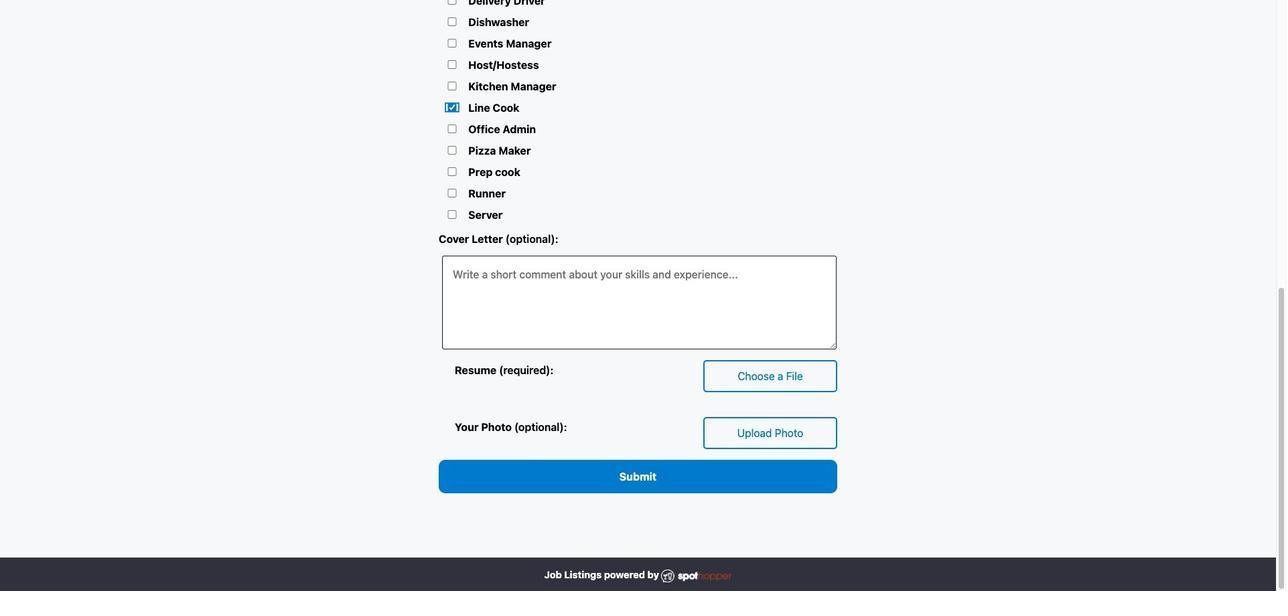 Task type: describe. For each thing, give the bounding box(es) containing it.
8 group from the top
[[439, 143, 837, 164]]

Host/Hostess checkbox
[[445, 61, 459, 69]]

9 group from the top
[[439, 164, 837, 186]]

Pizza Maker checkbox
[[445, 146, 459, 155]]

Events Manager checkbox
[[445, 39, 459, 48]]

spothopper logo image
[[661, 570, 732, 583]]

Line Cook checkbox
[[445, 103, 459, 112]]

5 group from the top
[[439, 79, 837, 100]]

10 group from the top
[[439, 186, 837, 207]]

1 group from the top
[[439, 0, 837, 14]]

2 group from the top
[[439, 14, 837, 36]]

Runner checkbox
[[445, 189, 459, 198]]

Office Admin checkbox
[[445, 125, 459, 134]]



Task type: locate. For each thing, give the bounding box(es) containing it.
7 group from the top
[[439, 121, 837, 143]]

Prep cook checkbox
[[445, 168, 459, 176]]

group
[[439, 0, 837, 14], [439, 14, 837, 36], [439, 36, 837, 57], [439, 57, 837, 79], [439, 79, 837, 100], [439, 100, 837, 121], [439, 121, 837, 143], [439, 143, 837, 164], [439, 164, 837, 186], [439, 186, 837, 207], [439, 207, 837, 229]]

Delivery Driver checkbox
[[445, 0, 459, 5]]

11 group from the top
[[439, 207, 837, 229]]

Dishwasher checkbox
[[445, 18, 459, 26]]

3 group from the top
[[439, 36, 837, 57]]

6 group from the top
[[439, 100, 837, 121]]

4 group from the top
[[439, 57, 837, 79]]

Write a short comment about your skills and experience... text field
[[442, 256, 837, 350]]

Server checkbox
[[445, 211, 459, 219]]

Kitchen Manager checkbox
[[445, 82, 459, 91]]



Task type: vqa. For each thing, say whether or not it's contained in the screenshot.
(123) 456-7890 'Text Box'
no



